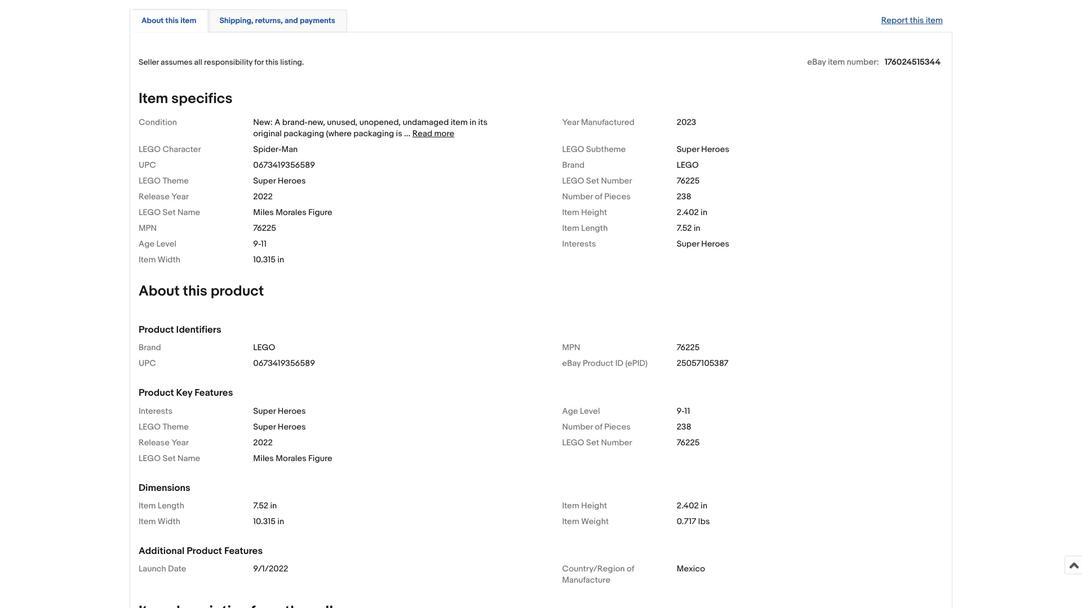 Task type: vqa. For each thing, say whether or not it's contained in the screenshot.
100% inside the YASUREYOUBIDSHA (748) 100% +$4.20 SHIPPING 133 SOLD
no



Task type: locate. For each thing, give the bounding box(es) containing it.
0 vertical spatial upc
[[139, 161, 156, 171]]

2 10.315 from the top
[[253, 517, 276, 527]]

11 up product
[[261, 240, 267, 250]]

report
[[881, 16, 908, 26]]

upc for brand
[[139, 161, 156, 171]]

release
[[139, 192, 170, 202], [139, 438, 170, 448]]

of for 9/1/2022
[[627, 565, 635, 575]]

10.315
[[253, 255, 276, 265], [253, 517, 276, 527]]

1 vertical spatial release
[[139, 438, 170, 448]]

year up dimensions
[[171, 438, 189, 448]]

about this product
[[139, 283, 264, 301]]

0673419356589
[[253, 161, 315, 171], [253, 359, 315, 369]]

0 vertical spatial 2.402 in
[[677, 208, 708, 218]]

pieces
[[605, 192, 631, 202], [605, 422, 631, 433]]

lego
[[139, 145, 161, 155], [562, 145, 584, 155], [677, 161, 699, 171], [139, 176, 161, 187], [562, 176, 584, 187], [139, 208, 161, 218], [253, 343, 275, 354], [139, 422, 161, 433], [562, 438, 584, 448], [139, 454, 161, 464]]

release year up dimensions
[[139, 438, 189, 448]]

tab list
[[130, 7, 953, 33]]

9/1/2022
[[253, 565, 288, 575]]

2 pieces from the top
[[605, 422, 631, 433]]

10.315 in up product
[[253, 255, 284, 265]]

super
[[677, 145, 700, 155], [253, 176, 276, 187], [677, 240, 700, 250], [253, 407, 276, 417], [253, 422, 276, 433]]

0 horizontal spatial ebay
[[562, 359, 581, 369]]

1 horizontal spatial age
[[562, 407, 578, 417]]

1 horizontal spatial brand
[[562, 161, 585, 171]]

ebay left number:
[[808, 57, 826, 68]]

width up about this product
[[158, 255, 180, 265]]

1 vertical spatial pieces
[[605, 422, 631, 433]]

lego theme down lego character
[[139, 176, 189, 187]]

1 vertical spatial features
[[224, 546, 263, 558]]

lego theme for number of pieces
[[139, 422, 189, 433]]

2 miles morales figure from the top
[[253, 454, 332, 464]]

1 vertical spatial lego theme
[[139, 422, 189, 433]]

this inside "button"
[[165, 16, 179, 26]]

0 vertical spatial length
[[581, 224, 608, 234]]

2 0673419356589 from the top
[[253, 359, 315, 369]]

number of pieces for 2022
[[562, 192, 631, 202]]

0 vertical spatial release year
[[139, 192, 189, 202]]

mpn
[[139, 224, 157, 234], [562, 343, 580, 354]]

packaging down unopened,
[[354, 129, 394, 139]]

1 vertical spatial theme
[[163, 422, 189, 433]]

1 vertical spatial age level
[[562, 407, 600, 417]]

release down lego character
[[139, 192, 170, 202]]

1 vertical spatial miles
[[253, 454, 274, 464]]

1 miles morales figure from the top
[[253, 208, 332, 218]]

lego set number
[[562, 176, 632, 187], [562, 438, 632, 448]]

figure
[[308, 208, 332, 218], [308, 454, 332, 464]]

item width up additional
[[139, 517, 180, 527]]

upc
[[139, 161, 156, 171], [139, 359, 156, 369]]

about up seller
[[141, 16, 164, 26]]

0 vertical spatial pieces
[[605, 192, 631, 202]]

1 vertical spatial width
[[158, 517, 180, 527]]

item right report
[[926, 16, 943, 26]]

level
[[156, 240, 176, 250], [580, 407, 600, 417]]

2 miles from the top
[[253, 454, 274, 464]]

0 vertical spatial name
[[178, 208, 200, 218]]

2 item width from the top
[[139, 517, 180, 527]]

0 vertical spatial ebay
[[808, 57, 826, 68]]

1 vertical spatial interests
[[139, 407, 173, 417]]

1 lego set number from the top
[[562, 176, 632, 187]]

this for about this item
[[165, 16, 179, 26]]

item up more
[[451, 118, 468, 128]]

76225
[[677, 176, 700, 187], [253, 224, 276, 234], [677, 343, 700, 354], [677, 438, 700, 448]]

0 vertical spatial item length
[[562, 224, 608, 234]]

specifics
[[171, 90, 233, 108]]

brand down lego subtheme
[[562, 161, 585, 171]]

11
[[261, 240, 267, 250], [685, 407, 690, 417]]

1 2.402 in from the top
[[677, 208, 708, 218]]

1 lego theme from the top
[[139, 176, 189, 187]]

super heroes
[[677, 145, 730, 155], [253, 176, 306, 187], [677, 240, 730, 250], [253, 407, 306, 417], [253, 422, 306, 433]]

item height
[[562, 208, 607, 218], [562, 501, 607, 512]]

item width up about this product
[[139, 255, 180, 265]]

2 lego theme from the top
[[139, 422, 189, 433]]

76225 for lego
[[677, 343, 700, 354]]

lego theme
[[139, 176, 189, 187], [139, 422, 189, 433]]

76225 for 2022
[[677, 438, 700, 448]]

0 horizontal spatial 11
[[261, 240, 267, 250]]

1 theme from the top
[[163, 176, 189, 187]]

0 horizontal spatial age level
[[139, 240, 176, 250]]

ebay for ebay product id (epid)
[[562, 359, 581, 369]]

238
[[677, 192, 691, 202], [677, 422, 691, 433]]

about for about this product
[[139, 283, 180, 301]]

features up 9/1/2022
[[224, 546, 263, 558]]

1 height from the top
[[581, 208, 607, 218]]

width up additional
[[158, 517, 180, 527]]

1 vertical spatial 11
[[685, 407, 690, 417]]

0 vertical spatial brand
[[562, 161, 585, 171]]

about inside "button"
[[141, 16, 164, 26]]

2 figure from the top
[[308, 454, 332, 464]]

1 vertical spatial lego set number
[[562, 438, 632, 448]]

1 vertical spatial 2.402 in
[[677, 501, 708, 512]]

10.315 up 9/1/2022
[[253, 517, 276, 527]]

10.315 in up 9/1/2022
[[253, 517, 284, 527]]

2.402 for miles morales figure
[[677, 208, 699, 218]]

7.52
[[677, 224, 692, 234], [253, 501, 268, 512]]

1 vertical spatial item width
[[139, 517, 180, 527]]

1 vertical spatial ebay
[[562, 359, 581, 369]]

1 morales from the top
[[276, 208, 307, 218]]

0 vertical spatial 11
[[261, 240, 267, 250]]

lego set number for 2022
[[562, 438, 632, 448]]

2 238 from the top
[[677, 422, 691, 433]]

release year down lego character
[[139, 192, 189, 202]]

1 vertical spatial miles morales figure
[[253, 454, 332, 464]]

ebay item number: 176024515344
[[808, 57, 941, 68]]

read more button
[[412, 129, 454, 139]]

0 vertical spatial interests
[[562, 240, 596, 250]]

1 item width from the top
[[139, 255, 180, 265]]

1 10.315 in from the top
[[253, 255, 284, 265]]

heroes for lego set number
[[278, 176, 306, 187]]

2 lego set name from the top
[[139, 454, 200, 464]]

heroes
[[701, 145, 730, 155], [278, 176, 306, 187], [701, 240, 730, 250], [278, 407, 306, 417], [278, 422, 306, 433]]

theme down key
[[163, 422, 189, 433]]

1 width from the top
[[158, 255, 180, 265]]

1 horizontal spatial mpn
[[562, 343, 580, 354]]

0 vertical spatial 9-
[[253, 240, 261, 250]]

1 vertical spatial 10.315 in
[[253, 517, 284, 527]]

1 0673419356589 from the top
[[253, 161, 315, 171]]

1 vertical spatial level
[[580, 407, 600, 417]]

of inside country/region of manufacture
[[627, 565, 635, 575]]

age level
[[139, 240, 176, 250], [562, 407, 600, 417]]

heroes for age level
[[278, 407, 306, 417]]

item width
[[139, 255, 180, 265], [139, 517, 180, 527]]

0 horizontal spatial level
[[156, 240, 176, 250]]

0 vertical spatial about
[[141, 16, 164, 26]]

item inside new: a brand-new, unused, unopened, undamaged item in its original packaging (where packaging is ...
[[451, 118, 468, 128]]

this
[[910, 16, 924, 26], [165, 16, 179, 26], [266, 58, 279, 68], [183, 283, 207, 301]]

theme for lego set number
[[163, 176, 189, 187]]

1 item height from the top
[[562, 208, 607, 218]]

1 vertical spatial 9-11
[[677, 407, 690, 417]]

1 vertical spatial mpn
[[562, 343, 580, 354]]

1 release year from the top
[[139, 192, 189, 202]]

1 vertical spatial morales
[[276, 454, 307, 464]]

1 horizontal spatial packaging
[[354, 129, 394, 139]]

1 vertical spatial figure
[[308, 454, 332, 464]]

product
[[139, 325, 174, 337], [583, 359, 614, 369], [139, 388, 174, 400], [187, 546, 222, 558]]

launch
[[139, 565, 166, 575]]

brand
[[562, 161, 585, 171], [139, 343, 161, 354]]

is
[[396, 129, 402, 139]]

report this item link
[[876, 10, 949, 32]]

item inside about this item "button"
[[180, 16, 196, 26]]

2 lego set number from the top
[[562, 438, 632, 448]]

1 vertical spatial 7.52 in
[[253, 501, 277, 512]]

morales
[[276, 208, 307, 218], [276, 454, 307, 464]]

item up all
[[180, 16, 196, 26]]

2.402 in for miles morales figure
[[677, 208, 708, 218]]

2 upc from the top
[[139, 359, 156, 369]]

9-11 down 25057105387
[[677, 407, 690, 417]]

1 vertical spatial item height
[[562, 501, 607, 512]]

1 238 from the top
[[677, 192, 691, 202]]

theme down lego character
[[163, 176, 189, 187]]

0 horizontal spatial age
[[139, 240, 155, 250]]

0 vertical spatial 2.402
[[677, 208, 699, 218]]

this up identifiers
[[183, 283, 207, 301]]

1 horizontal spatial interests
[[562, 240, 596, 250]]

0 vertical spatial item height
[[562, 208, 607, 218]]

report this item
[[881, 16, 943, 26]]

0 vertical spatial lego theme
[[139, 176, 189, 187]]

width
[[158, 255, 180, 265], [158, 517, 180, 527]]

9- up product
[[253, 240, 261, 250]]

2 packaging from the left
[[354, 129, 394, 139]]

1 vertical spatial number of pieces
[[562, 422, 631, 433]]

0 vertical spatial miles
[[253, 208, 274, 218]]

ebay
[[808, 57, 826, 68], [562, 359, 581, 369]]

item
[[926, 16, 943, 26], [180, 16, 196, 26], [828, 57, 845, 68], [451, 118, 468, 128]]

additional product features
[[139, 546, 263, 558]]

0 vertical spatial width
[[158, 255, 180, 265]]

lego theme down key
[[139, 422, 189, 433]]

0 horizontal spatial 7.52
[[253, 501, 268, 512]]

10.315 in
[[253, 255, 284, 265], [253, 517, 284, 527]]

2 vertical spatial year
[[171, 438, 189, 448]]

of
[[595, 192, 603, 202], [595, 422, 603, 433], [627, 565, 635, 575]]

in
[[470, 118, 476, 128], [701, 208, 708, 218], [694, 224, 701, 234], [278, 255, 284, 265], [270, 501, 277, 512], [701, 501, 708, 512], [278, 517, 284, 527]]

1 vertical spatial name
[[178, 454, 200, 464]]

name
[[178, 208, 200, 218], [178, 454, 200, 464]]

2 2022 from the top
[[253, 438, 273, 448]]

1 vertical spatial of
[[595, 422, 603, 433]]

1 vertical spatial lego set name
[[139, 454, 200, 464]]

1 number of pieces from the top
[[562, 192, 631, 202]]

0 vertical spatial lego set name
[[139, 208, 200, 218]]

new:
[[253, 118, 273, 128]]

about up product identifiers
[[139, 283, 180, 301]]

super for number of pieces
[[253, 422, 276, 433]]

upc down lego character
[[139, 161, 156, 171]]

2 morales from the top
[[276, 454, 307, 464]]

0 vertical spatial 10.315
[[253, 255, 276, 265]]

9-
[[253, 240, 261, 250], [677, 407, 685, 417]]

0 vertical spatial release
[[139, 192, 170, 202]]

0 vertical spatial mpn
[[139, 224, 157, 234]]

item inside report this item link
[[926, 16, 943, 26]]

0 vertical spatial of
[[595, 192, 603, 202]]

ebay for ebay item number: 176024515344
[[808, 57, 826, 68]]

1 2022 from the top
[[253, 192, 273, 202]]

upc down product identifiers
[[139, 359, 156, 369]]

release up dimensions
[[139, 438, 170, 448]]

set
[[586, 176, 599, 187], [163, 208, 176, 218], [586, 438, 599, 448], [163, 454, 176, 464]]

2.402 in for 7.52 in
[[677, 501, 708, 512]]

2 release from the top
[[139, 438, 170, 448]]

product right additional
[[187, 546, 222, 558]]

1 vertical spatial about
[[139, 283, 180, 301]]

0 horizontal spatial packaging
[[284, 129, 324, 139]]

1 pieces from the top
[[605, 192, 631, 202]]

year
[[562, 118, 579, 128], [171, 192, 189, 202], [171, 438, 189, 448]]

this right report
[[910, 16, 924, 26]]

1 vertical spatial 2.402
[[677, 501, 699, 512]]

1 lego set name from the top
[[139, 208, 200, 218]]

release year for number of pieces
[[139, 192, 189, 202]]

0673419356589 for ebay product id (epid)
[[253, 359, 315, 369]]

super heroes for age level
[[253, 407, 306, 417]]

2 2.402 in from the top
[[677, 501, 708, 512]]

2 vertical spatial of
[[627, 565, 635, 575]]

9-11
[[253, 240, 267, 250], [677, 407, 690, 417]]

0 vertical spatial theme
[[163, 176, 189, 187]]

0 horizontal spatial 9-11
[[253, 240, 267, 250]]

year up lego subtheme
[[562, 118, 579, 128]]

0 horizontal spatial length
[[158, 501, 184, 512]]

0 vertical spatial 10.315 in
[[253, 255, 284, 265]]

0 horizontal spatial 9-
[[253, 240, 261, 250]]

0 vertical spatial number of pieces
[[562, 192, 631, 202]]

product left id on the right of page
[[583, 359, 614, 369]]

about
[[141, 16, 164, 26], [139, 283, 180, 301]]

tab list containing about this item
[[130, 7, 953, 33]]

10.315 up product
[[253, 255, 276, 265]]

features
[[195, 388, 233, 400], [224, 546, 263, 558]]

0 vertical spatial figure
[[308, 208, 332, 218]]

about for about this item
[[141, 16, 164, 26]]

9-11 up product
[[253, 240, 267, 250]]

2 theme from the top
[[163, 422, 189, 433]]

2 name from the top
[[178, 454, 200, 464]]

2 release year from the top
[[139, 438, 189, 448]]

1 vertical spatial 2022
[[253, 438, 273, 448]]

year down the character
[[171, 192, 189, 202]]

features for additional product features
[[224, 546, 263, 558]]

release year for lego set number
[[139, 438, 189, 448]]

features right key
[[195, 388, 233, 400]]

1 vertical spatial 10.315
[[253, 517, 276, 527]]

9- down 25057105387
[[677, 407, 685, 417]]

theme
[[163, 176, 189, 187], [163, 422, 189, 433]]

height
[[581, 208, 607, 218], [581, 501, 607, 512]]

0 vertical spatial year
[[562, 118, 579, 128]]

1 name from the top
[[178, 208, 200, 218]]

1 vertical spatial upc
[[139, 359, 156, 369]]

read more
[[412, 129, 454, 139]]

0 vertical spatial miles morales figure
[[253, 208, 332, 218]]

ebay product id (epid)
[[562, 359, 648, 369]]

1 release from the top
[[139, 192, 170, 202]]

this up assumes
[[165, 16, 179, 26]]

0 vertical spatial age
[[139, 240, 155, 250]]

item
[[139, 90, 168, 108], [562, 208, 580, 218], [562, 224, 580, 234], [139, 255, 156, 265], [139, 501, 156, 512], [562, 501, 580, 512], [139, 517, 156, 527], [562, 517, 580, 527]]

2 item height from the top
[[562, 501, 607, 512]]

1 upc from the top
[[139, 161, 156, 171]]

release for number of pieces
[[139, 192, 170, 202]]

number
[[601, 176, 632, 187], [562, 192, 593, 202], [562, 422, 593, 433], [601, 438, 632, 448]]

number of pieces
[[562, 192, 631, 202], [562, 422, 631, 433]]

year for lego set number
[[171, 438, 189, 448]]

2 2.402 from the top
[[677, 501, 699, 512]]

1 vertical spatial brand
[[139, 343, 161, 354]]

1 2.402 from the top
[[677, 208, 699, 218]]

1 horizontal spatial 7.52
[[677, 224, 692, 234]]

packaging down brand-
[[284, 129, 324, 139]]

7.52 in
[[677, 224, 701, 234], [253, 501, 277, 512]]

1 vertical spatial release year
[[139, 438, 189, 448]]

lego set number for super heroes
[[562, 176, 632, 187]]

read
[[412, 129, 432, 139]]

condition
[[139, 118, 177, 128]]

features for product key features
[[195, 388, 233, 400]]

super heroes for lego set number
[[253, 176, 306, 187]]

11 down 25057105387
[[685, 407, 690, 417]]

age
[[139, 240, 155, 250], [562, 407, 578, 417]]

theme for number of pieces
[[163, 422, 189, 433]]

release year
[[139, 192, 189, 202], [139, 438, 189, 448]]

2022
[[253, 192, 273, 202], [253, 438, 273, 448]]

1 horizontal spatial age level
[[562, 407, 600, 417]]

brand down product identifiers
[[139, 343, 161, 354]]

1 vertical spatial 238
[[677, 422, 691, 433]]

1 vertical spatial height
[[581, 501, 607, 512]]

1 vertical spatial 0673419356589
[[253, 359, 315, 369]]

0 horizontal spatial 7.52 in
[[253, 501, 277, 512]]

0 vertical spatial lego set number
[[562, 176, 632, 187]]

2 height from the top
[[581, 501, 607, 512]]

ebay left id on the right of page
[[562, 359, 581, 369]]

2 number of pieces from the top
[[562, 422, 631, 433]]



Task type: describe. For each thing, give the bounding box(es) containing it.
id
[[615, 359, 624, 369]]

mexico
[[677, 565, 705, 575]]

product left identifiers
[[139, 325, 174, 337]]

unused,
[[327, 118, 358, 128]]

238 for super heroes
[[677, 422, 691, 433]]

and
[[285, 16, 298, 26]]

country/region
[[562, 565, 625, 575]]

lego theme for lego set number
[[139, 176, 189, 187]]

country/region of manufacture
[[562, 565, 635, 586]]

about this item
[[141, 16, 196, 26]]

0 vertical spatial 7.52
[[677, 224, 692, 234]]

super for lego set number
[[253, 176, 276, 187]]

1 vertical spatial length
[[158, 501, 184, 512]]

of for super heroes
[[595, 422, 603, 433]]

all
[[194, 58, 202, 68]]

item height for miles morales figure
[[562, 208, 607, 218]]

2022 for lego set number
[[253, 438, 273, 448]]

new,
[[308, 118, 325, 128]]

manufactured
[[581, 118, 635, 128]]

character
[[163, 145, 201, 155]]

spider-man
[[253, 145, 298, 155]]

this for report this item
[[910, 16, 924, 26]]

seller
[[139, 58, 159, 68]]

1 vertical spatial item length
[[139, 501, 184, 512]]

additional
[[139, 546, 185, 558]]

lego character
[[139, 145, 201, 155]]

0.717 lbs
[[677, 517, 710, 527]]

1 10.315 from the top
[[253, 255, 276, 265]]

seller assumes all responsibility for this listing.
[[139, 58, 304, 68]]

0.717
[[677, 517, 696, 527]]

0673419356589 for brand
[[253, 161, 315, 171]]

1 horizontal spatial 9-11
[[677, 407, 690, 417]]

heroes for number of pieces
[[278, 422, 306, 433]]

1 figure from the top
[[308, 208, 332, 218]]

for
[[254, 58, 264, 68]]

25057105387
[[677, 359, 729, 369]]

release for lego set number
[[139, 438, 170, 448]]

product identifiers
[[139, 325, 221, 337]]

its
[[478, 118, 488, 128]]

1 horizontal spatial level
[[580, 407, 600, 417]]

lbs
[[698, 517, 710, 527]]

1 horizontal spatial item length
[[562, 224, 608, 234]]

238 for 2022
[[677, 192, 691, 202]]

returns,
[[255, 16, 283, 26]]

shipping, returns, and payments
[[220, 16, 335, 26]]

original
[[253, 129, 282, 139]]

weight
[[581, 517, 609, 527]]

pieces for super heroes
[[605, 422, 631, 433]]

assumes
[[161, 58, 192, 68]]

lego subtheme
[[562, 145, 626, 155]]

super heroes for number of pieces
[[253, 422, 306, 433]]

2022 for number of pieces
[[253, 192, 273, 202]]

more
[[434, 129, 454, 139]]

number:
[[847, 57, 879, 68]]

2.402 for 7.52 in
[[677, 501, 699, 512]]

product left key
[[139, 388, 174, 400]]

0 vertical spatial 7.52 in
[[677, 224, 701, 234]]

of for 2022
[[595, 192, 603, 202]]

pieces for 2022
[[605, 192, 631, 202]]

2023
[[677, 118, 696, 128]]

man
[[282, 145, 298, 155]]

item specifics
[[139, 90, 233, 108]]

0 horizontal spatial mpn
[[139, 224, 157, 234]]

brand-
[[282, 118, 308, 128]]

launch date
[[139, 565, 186, 575]]

spider-
[[253, 145, 282, 155]]

176024515344
[[885, 57, 941, 68]]

unopened,
[[359, 118, 401, 128]]

...
[[404, 129, 411, 139]]

this for about this product
[[183, 283, 207, 301]]

subtheme
[[586, 145, 626, 155]]

1 vertical spatial 7.52
[[253, 501, 268, 512]]

date
[[168, 565, 186, 575]]

about this item button
[[141, 16, 196, 26]]

1 packaging from the left
[[284, 129, 324, 139]]

1 vertical spatial age
[[562, 407, 578, 417]]

this right for on the top of the page
[[266, 58, 279, 68]]

payments
[[300, 16, 335, 26]]

new: a brand-new, unused, unopened, undamaged item in its original packaging (where packaging is ...
[[253, 118, 488, 139]]

0 vertical spatial age level
[[139, 240, 176, 250]]

product
[[211, 283, 264, 301]]

shipping, returns, and payments button
[[220, 16, 335, 26]]

year manufactured
[[562, 118, 635, 128]]

2 width from the top
[[158, 517, 180, 527]]

super for age level
[[253, 407, 276, 417]]

1 miles from the top
[[253, 208, 274, 218]]

a
[[275, 118, 280, 128]]

identifiers
[[176, 325, 221, 337]]

undamaged
[[403, 118, 449, 128]]

year for number of pieces
[[171, 192, 189, 202]]

dimensions
[[139, 483, 190, 495]]

76225 for super heroes
[[677, 176, 700, 187]]

item left number:
[[828, 57, 845, 68]]

height for miles morales figure
[[581, 208, 607, 218]]

responsibility
[[204, 58, 253, 68]]

upc for ebay product id (epid)
[[139, 359, 156, 369]]

listing.
[[280, 58, 304, 68]]

0 horizontal spatial interests
[[139, 407, 173, 417]]

key
[[176, 388, 192, 400]]

product key features
[[139, 388, 233, 400]]

(epid)
[[625, 359, 648, 369]]

1 vertical spatial 9-
[[677, 407, 685, 417]]

item height for 7.52 in
[[562, 501, 607, 512]]

item weight
[[562, 517, 609, 527]]

shipping,
[[220, 16, 253, 26]]

(where
[[326, 129, 352, 139]]

0 vertical spatial level
[[156, 240, 176, 250]]

in inside new: a brand-new, unused, unopened, undamaged item in its original packaging (where packaging is ...
[[470, 118, 476, 128]]

2 10.315 in from the top
[[253, 517, 284, 527]]

0 horizontal spatial brand
[[139, 343, 161, 354]]

manufacture
[[562, 576, 611, 586]]

number of pieces for super heroes
[[562, 422, 631, 433]]

height for 7.52 in
[[581, 501, 607, 512]]



